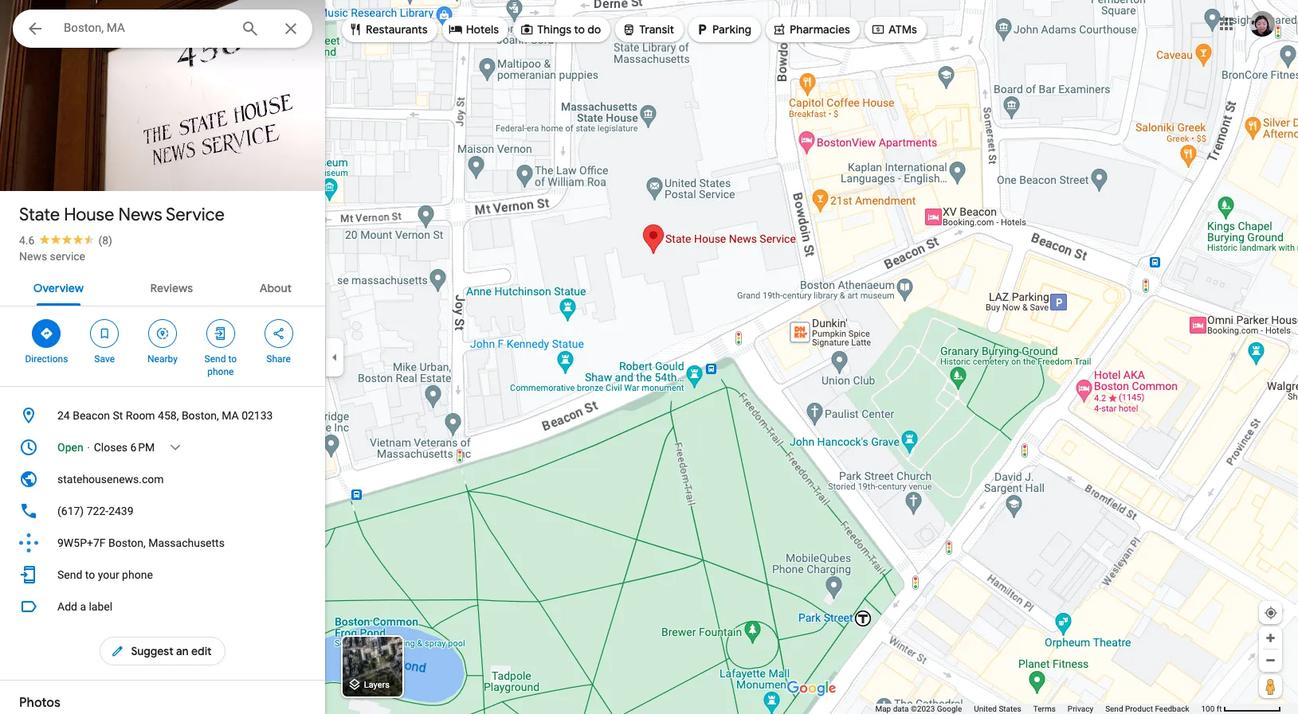 Task type: describe. For each thing, give the bounding box(es) containing it.
google maps element
[[0, 0, 1298, 715]]

about
[[260, 281, 292, 296]]

transit
[[639, 22, 674, 37]]

100
[[1201, 705, 1215, 714]]


[[97, 325, 112, 343]]

united states
[[974, 705, 1021, 714]]

add
[[57, 601, 77, 614]]

to for send to phone
[[228, 354, 237, 365]]

458,
[[158, 410, 179, 422]]

8 reviews element
[[98, 234, 112, 247]]

 suggest an edit
[[110, 643, 212, 661]]

phone inside send to phone
[[207, 367, 234, 378]]


[[213, 325, 228, 343]]

statehousenews.com link
[[0, 464, 325, 496]]

beacon
[[73, 410, 110, 422]]

 button
[[13, 10, 57, 51]]

phone inside button
[[122, 569, 153, 582]]

news inside button
[[19, 250, 47, 263]]

9w5p+7f boston, massachusetts
[[57, 537, 225, 550]]

google
[[937, 705, 962, 714]]

news service button
[[19, 249, 85, 265]]

massachusetts
[[148, 537, 225, 550]]

privacy button
[[1068, 704, 1093, 715]]

boston, inside button
[[182, 410, 219, 422]]

4.6
[[19, 234, 35, 247]]

share
[[266, 354, 291, 365]]

an
[[176, 645, 189, 659]]

zoom in image
[[1265, 633, 1277, 645]]

6 pm
[[130, 441, 155, 454]]

restaurants
[[366, 22, 428, 37]]

 parking
[[695, 20, 751, 38]]


[[348, 20, 363, 38]]

24
[[57, 410, 70, 422]]

(617)
[[57, 505, 84, 518]]

save
[[94, 354, 115, 365]]


[[871, 20, 885, 38]]

data
[[893, 705, 909, 714]]

united states button
[[974, 704, 1021, 715]]


[[155, 325, 170, 343]]

zoom out image
[[1265, 655, 1277, 667]]

photos
[[58, 158, 97, 173]]

100 ft button
[[1201, 705, 1281, 714]]

st
[[113, 410, 123, 422]]

feedback
[[1155, 705, 1189, 714]]


[[448, 20, 463, 38]]

privacy
[[1068, 705, 1093, 714]]

 things to do
[[520, 20, 601, 38]]

map
[[875, 705, 891, 714]]

24 beacon st room 458, boston, ma 02133
[[57, 410, 273, 422]]

information for state house news service region
[[0, 400, 325, 591]]

hotels
[[466, 22, 499, 37]]

statehousenews.com
[[57, 473, 164, 486]]

add a label button
[[0, 591, 325, 623]]

1 horizontal spatial news
[[118, 204, 162, 226]]

02133
[[242, 410, 273, 422]]

terms
[[1033, 705, 1056, 714]]

2439
[[108, 505, 134, 518]]


[[520, 20, 534, 38]]

100 ft
[[1201, 705, 1222, 714]]

4.6 stars image
[[35, 234, 98, 245]]

send for send to phone
[[204, 354, 226, 365]]

send to your phone button
[[0, 559, 325, 591]]

⋅
[[86, 441, 91, 454]]

reviews
[[150, 281, 193, 296]]

layers
[[364, 681, 390, 691]]

add a label
[[57, 601, 112, 614]]

states
[[999, 705, 1021, 714]]

9w5p+7f boston, massachusetts button
[[0, 528, 325, 559]]

house
[[64, 204, 114, 226]]

edit
[[191, 645, 212, 659]]


[[622, 20, 636, 38]]

(617) 722-2439 button
[[0, 496, 325, 528]]



Task type: locate. For each thing, give the bounding box(es) containing it.
1 horizontal spatial to
[[228, 354, 237, 365]]

about button
[[247, 268, 304, 306]]


[[25, 18, 45, 40]]

tab list inside state house news service main content
[[0, 268, 325, 306]]

google account: michele murakami  
(michele.murakami@adept.ai) image
[[1249, 11, 1275, 36]]

open
[[57, 441, 83, 454]]

2 vertical spatial to
[[85, 569, 95, 582]]

tab list containing overview
[[0, 268, 325, 306]]

to left share at the left
[[228, 354, 237, 365]]

overview
[[33, 281, 84, 296]]

64 photos
[[41, 158, 97, 173]]

to inside button
[[85, 569, 95, 582]]

1 vertical spatial phone
[[122, 569, 153, 582]]

photo of state house news service image
[[0, 0, 449, 191]]

state
[[19, 204, 60, 226]]

1 vertical spatial send
[[57, 569, 82, 582]]

 pharmacies
[[772, 20, 850, 38]]

boston, inside button
[[108, 537, 146, 550]]

terms button
[[1033, 704, 1056, 715]]

pharmacies
[[790, 22, 850, 37]]

send to your phone
[[57, 569, 153, 582]]

label
[[89, 601, 112, 614]]

show your location image
[[1264, 606, 1278, 621]]

send for send product feedback
[[1105, 705, 1123, 714]]

open ⋅ closes 6 pm
[[57, 441, 155, 454]]

send inside send to your phone button
[[57, 569, 82, 582]]

send for send to your phone
[[57, 569, 82, 582]]

service
[[166, 204, 225, 226]]

tab list
[[0, 268, 325, 306]]

 transit
[[622, 20, 674, 38]]

©2023
[[911, 705, 935, 714]]

united
[[974, 705, 997, 714]]

2 horizontal spatial send
[[1105, 705, 1123, 714]]

send
[[204, 354, 226, 365], [57, 569, 82, 582], [1105, 705, 1123, 714]]

Boston, MA field
[[13, 10, 312, 48]]

1 horizontal spatial boston,
[[182, 410, 219, 422]]


[[39, 325, 54, 343]]

2 horizontal spatial to
[[574, 22, 585, 37]]

nearby
[[147, 354, 178, 365]]

 restaurants
[[348, 20, 428, 38]]


[[110, 643, 125, 661]]

room
[[126, 410, 155, 422]]

product
[[1125, 705, 1153, 714]]

state house news service
[[19, 204, 225, 226]]

to left your
[[85, 569, 95, 582]]

map data ©2023 google
[[875, 705, 962, 714]]

boston, left ma
[[182, 410, 219, 422]]

parking
[[712, 22, 751, 37]]

send product feedback button
[[1105, 704, 1189, 715]]

ma
[[222, 410, 239, 422]]

to left do
[[574, 22, 585, 37]]

to
[[574, 22, 585, 37], [228, 354, 237, 365], [85, 569, 95, 582]]

overview button
[[21, 268, 96, 306]]

news service
[[19, 250, 85, 263]]

9w5p+7f
[[57, 537, 106, 550]]

a
[[80, 601, 86, 614]]

phone down  on the top left of page
[[207, 367, 234, 378]]

 hotels
[[448, 20, 499, 38]]

send left product
[[1105, 705, 1123, 714]]

1 horizontal spatial send
[[204, 354, 226, 365]]

to inside send to phone
[[228, 354, 237, 365]]

1 vertical spatial news
[[19, 250, 47, 263]]

722-
[[87, 505, 108, 518]]

to inside ' things to do'
[[574, 22, 585, 37]]

phone right your
[[122, 569, 153, 582]]

actions for state house news service region
[[0, 307, 325, 386]]

0 horizontal spatial to
[[85, 569, 95, 582]]

atms
[[888, 22, 917, 37]]

directions
[[25, 354, 68, 365]]

 search field
[[13, 10, 312, 51]]

closes
[[94, 441, 128, 454]]


[[271, 325, 286, 343]]

ft
[[1217, 705, 1222, 714]]

hours image
[[19, 438, 38, 457]]

0 vertical spatial send
[[204, 354, 226, 365]]


[[772, 20, 786, 38]]

footer
[[875, 704, 1201, 715]]

do
[[587, 22, 601, 37]]

1 horizontal spatial phone
[[207, 367, 234, 378]]

2 vertical spatial send
[[1105, 705, 1123, 714]]

things
[[537, 22, 571, 37]]

send inside send to phone
[[204, 354, 226, 365]]

1 vertical spatial to
[[228, 354, 237, 365]]

to for send to your phone
[[85, 569, 95, 582]]

64
[[41, 158, 55, 173]]

 atms
[[871, 20, 917, 38]]

send up add
[[57, 569, 82, 582]]

1 vertical spatial boston,
[[108, 537, 146, 550]]

show open hours for the week image
[[168, 441, 183, 455]]

news right house
[[118, 204, 162, 226]]

footer inside google maps element
[[875, 704, 1201, 715]]

boston, down 2439
[[108, 537, 146, 550]]

footer containing map data ©2023 google
[[875, 704, 1201, 715]]

send inside send product feedback button
[[1105, 705, 1123, 714]]

news down the 4.6
[[19, 250, 47, 263]]

(8)
[[98, 234, 112, 247]]

0 vertical spatial boston,
[[182, 410, 219, 422]]

0 vertical spatial to
[[574, 22, 585, 37]]

0 horizontal spatial boston,
[[108, 537, 146, 550]]

24 beacon st room 458, boston, ma 02133 button
[[0, 400, 325, 432]]

reviews button
[[138, 268, 206, 306]]

0 horizontal spatial send
[[57, 569, 82, 582]]

64 photos button
[[12, 151, 104, 179]]

None field
[[64, 18, 228, 37]]

0 vertical spatial news
[[118, 204, 162, 226]]

collapse side panel image
[[326, 349, 343, 366]]

none field inside boston, ma field
[[64, 18, 228, 37]]

send product feedback
[[1105, 705, 1189, 714]]

0 horizontal spatial phone
[[122, 569, 153, 582]]

(617) 722-2439
[[57, 505, 134, 518]]

suggest
[[131, 645, 173, 659]]

boston,
[[182, 410, 219, 422], [108, 537, 146, 550]]

state house news service main content
[[0, 0, 449, 715]]

send down  on the top left of page
[[204, 354, 226, 365]]

show street view coverage image
[[1259, 675, 1282, 699]]

service
[[50, 250, 85, 263]]

photos
[[19, 696, 60, 712]]

your
[[98, 569, 119, 582]]

send to phone
[[204, 354, 237, 378]]

0 horizontal spatial news
[[19, 250, 47, 263]]

0 vertical spatial phone
[[207, 367, 234, 378]]


[[695, 20, 709, 38]]



Task type: vqa. For each thing, say whether or not it's contained in the screenshot.
(617) at the left
yes



